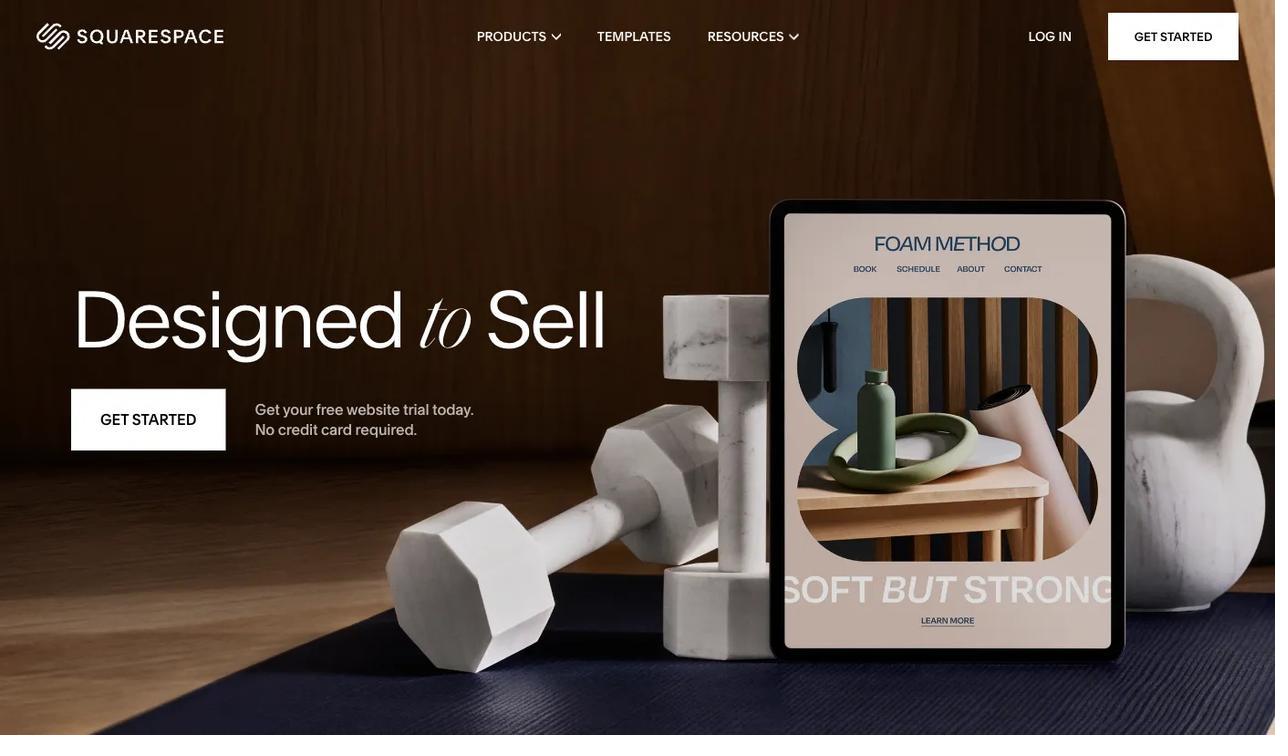 Task type: locate. For each thing, give the bounding box(es) containing it.
card
[[321, 421, 352, 439]]

1 horizontal spatial get started link
[[1109, 13, 1239, 60]]

resources
[[708, 29, 784, 44]]

templates
[[597, 29, 671, 44]]

templates link
[[597, 0, 671, 73]]

log             in
[[1029, 29, 1072, 44]]

started
[[1161, 29, 1213, 44], [132, 411, 197, 429]]

get started link
[[1109, 13, 1239, 60], [71, 389, 226, 451]]

0 horizontal spatial get
[[100, 411, 129, 429]]

get started for top the get started link
[[1135, 29, 1213, 44]]

2 horizontal spatial get
[[1135, 29, 1158, 44]]

0 horizontal spatial get started
[[100, 411, 197, 429]]

1 vertical spatial get started
[[100, 411, 197, 429]]

0 horizontal spatial started
[[132, 411, 197, 429]]

log             in link
[[1029, 29, 1072, 44]]

get started for the get started link to the left
[[100, 411, 197, 429]]

get for top the get started link
[[1135, 29, 1158, 44]]

1 horizontal spatial get
[[255, 401, 280, 418]]

sell
[[485, 271, 606, 368]]

designed
[[71, 271, 404, 368]]

1 horizontal spatial get started
[[1135, 29, 1213, 44]]

0 vertical spatial get started
[[1135, 29, 1213, 44]]

get
[[1135, 29, 1158, 44], [255, 401, 280, 418], [100, 411, 129, 429]]

1 horizontal spatial started
[[1161, 29, 1213, 44]]

0 vertical spatial started
[[1161, 29, 1213, 44]]

in
[[1059, 29, 1072, 44]]

1 vertical spatial started
[[132, 411, 197, 429]]

get started
[[1135, 29, 1213, 44], [100, 411, 197, 429]]

0 horizontal spatial get started link
[[71, 389, 226, 451]]

trial
[[403, 401, 429, 418]]

1 vertical spatial get started link
[[71, 389, 226, 451]]



Task type: vqa. For each thing, say whether or not it's contained in the screenshot.
'SQUARESPACE LOGO' Link
yes



Task type: describe. For each thing, give the bounding box(es) containing it.
designed to sell
[[71, 271, 606, 368]]

resources button
[[708, 0, 799, 73]]

to
[[420, 289, 469, 367]]

your
[[283, 401, 313, 418]]

get inside get your free website trial today. no credit card required.
[[255, 401, 280, 418]]

get for the get started link to the left
[[100, 411, 129, 429]]

started for the get started link to the left
[[132, 411, 197, 429]]

no
[[255, 421, 275, 439]]

today.
[[433, 401, 474, 418]]

squarespace logo image
[[36, 23, 224, 50]]

squarespace logo link
[[36, 23, 277, 50]]

required.
[[355, 421, 417, 439]]

free
[[316, 401, 343, 418]]

credit
[[278, 421, 318, 439]]

products button
[[477, 0, 561, 73]]

0 vertical spatial get started link
[[1109, 13, 1239, 60]]

started for top the get started link
[[1161, 29, 1213, 44]]

website
[[346, 401, 400, 418]]

products
[[477, 29, 547, 44]]

log
[[1029, 29, 1056, 44]]

get your free website trial today. no credit card required.
[[255, 401, 474, 439]]



